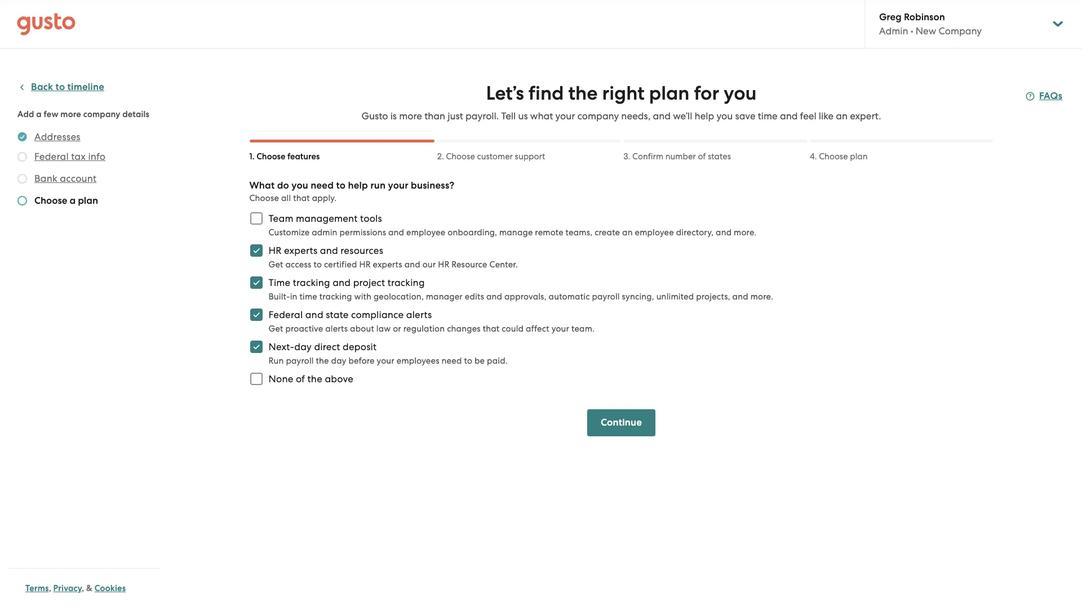 Task type: locate. For each thing, give the bounding box(es) containing it.
all
[[281, 193, 291, 203]]

to down hr experts and resources
[[314, 260, 322, 270]]

choose for choose plan
[[819, 152, 848, 162]]

help left run
[[348, 180, 368, 192]]

1 horizontal spatial help
[[695, 110, 714, 122]]

a for few
[[36, 109, 42, 119]]

team management tools
[[269, 213, 382, 224]]

0 vertical spatial of
[[698, 152, 706, 162]]

1 get from the top
[[269, 260, 283, 270]]

1 vertical spatial federal
[[269, 309, 303, 321]]

1 horizontal spatial experts
[[373, 260, 402, 270]]

home image
[[17, 13, 76, 35]]

admin
[[879, 25, 908, 37]]

your right run
[[388, 180, 409, 192]]

built-in time tracking with geolocation, manager edits and approvals, automatic payroll syncing, unlimited projects, and more.
[[269, 292, 773, 302]]

more right few
[[61, 109, 81, 119]]

0 vertical spatial time
[[758, 110, 778, 122]]

certified
[[324, 260, 357, 270]]

choose down 'like'
[[819, 152, 848, 162]]

paid.
[[487, 356, 508, 366]]

run
[[269, 356, 284, 366]]

Team management tools checkbox
[[244, 206, 269, 231]]

1 vertical spatial payroll
[[286, 356, 314, 366]]

what
[[249, 180, 275, 192]]

0 vertical spatial get
[[269, 260, 283, 270]]

changes
[[447, 324, 481, 334]]

a left few
[[36, 109, 42, 119]]

day down proactive
[[294, 342, 312, 353]]

tracking up geolocation,
[[388, 277, 425, 289]]

more right is
[[399, 110, 422, 122]]

1 horizontal spatial ,
[[82, 584, 84, 594]]

proactive
[[285, 324, 323, 334]]

1 horizontal spatial of
[[698, 152, 706, 162]]

choose features
[[257, 152, 320, 162]]

account
[[60, 173, 97, 184]]

the left above
[[307, 374, 322, 385]]

with
[[354, 292, 371, 302]]

Next-day direct deposit checkbox
[[244, 335, 269, 360]]

choose for choose a plan
[[34, 195, 67, 207]]

federal tax info button
[[34, 150, 106, 163]]

your
[[555, 110, 575, 122], [388, 180, 409, 192], [552, 324, 569, 334], [377, 356, 394, 366]]

the
[[568, 82, 598, 105], [316, 356, 329, 366], [307, 374, 322, 385]]

what
[[530, 110, 553, 122]]

1 vertical spatial help
[[348, 180, 368, 192]]

an inside let's find the right plan for you gusto is more than just payroll. tell us what your company needs, and we'll help you save time and feel like an expert.
[[836, 110, 848, 122]]

1 horizontal spatial payroll
[[592, 292, 620, 302]]

employee left directory,
[[635, 228, 674, 238]]

1 , from the left
[[49, 584, 51, 594]]

0 horizontal spatial ,
[[49, 584, 51, 594]]

to up 'apply.'
[[336, 180, 346, 192]]

2 , from the left
[[82, 584, 84, 594]]

choose a plan
[[34, 195, 98, 207]]

help inside what do you need to help run your business? choose all that apply.
[[348, 180, 368, 192]]

details
[[122, 109, 149, 119]]

company down right
[[577, 110, 619, 122]]

add
[[17, 109, 34, 119]]

get up next-
[[269, 324, 283, 334]]

alerts up regulation
[[406, 309, 432, 321]]

federal inside button
[[34, 151, 69, 162]]

tracking
[[293, 277, 330, 289], [388, 277, 425, 289], [319, 292, 352, 302]]

and down certified
[[333, 277, 351, 289]]

that right all
[[293, 193, 310, 203]]

2 vertical spatial the
[[307, 374, 322, 385]]

regulation
[[403, 324, 445, 334]]

state
[[326, 309, 349, 321]]

back to timeline button
[[17, 81, 104, 94]]

1 horizontal spatial an
[[836, 110, 848, 122]]

privacy link
[[53, 584, 82, 594]]

1 vertical spatial get
[[269, 324, 283, 334]]

team
[[269, 213, 293, 224]]

experts up project
[[373, 260, 402, 270]]

0 vertical spatial day
[[294, 342, 312, 353]]

time tracking and project tracking
[[269, 277, 425, 289]]

1 horizontal spatial plan
[[649, 82, 690, 105]]

0 horizontal spatial an
[[622, 228, 633, 238]]

•
[[911, 25, 913, 37]]

payroll
[[592, 292, 620, 302], [286, 356, 314, 366]]

payroll up none of the above at the bottom of page
[[286, 356, 314, 366]]

0 horizontal spatial help
[[348, 180, 368, 192]]

and up proactive
[[305, 309, 323, 321]]

choose a plan list
[[17, 130, 156, 210]]

your right what
[[555, 110, 575, 122]]

1 horizontal spatial more
[[399, 110, 422, 122]]

get for federal
[[269, 324, 283, 334]]

and right edits
[[486, 292, 502, 302]]

0 horizontal spatial experts
[[284, 245, 318, 256]]

find
[[529, 82, 564, 105]]

and right directory,
[[716, 228, 732, 238]]

greg robinson admin • new company
[[879, 11, 982, 37]]

0 horizontal spatial employee
[[406, 228, 445, 238]]

more.
[[734, 228, 757, 238], [751, 292, 773, 302]]

2 check image from the top
[[17, 196, 27, 206]]

apply.
[[312, 193, 337, 203]]

need
[[311, 180, 334, 192], [442, 356, 462, 366]]

alerts
[[406, 309, 432, 321], [325, 324, 348, 334]]

need left be
[[442, 356, 462, 366]]

of left states
[[698, 152, 706, 162]]

the right find
[[568, 82, 598, 105]]

get up time
[[269, 260, 283, 270]]

team.
[[571, 324, 595, 334]]

, left &
[[82, 584, 84, 594]]

alerts down state at the left of page
[[325, 324, 348, 334]]

experts up access
[[284, 245, 318, 256]]

1 horizontal spatial need
[[442, 356, 462, 366]]

and left our
[[404, 260, 420, 270]]

1 horizontal spatial alerts
[[406, 309, 432, 321]]

gusto
[[362, 110, 388, 122]]

tools
[[360, 213, 382, 224]]

0 vertical spatial payroll
[[592, 292, 620, 302]]

you
[[724, 82, 757, 105], [717, 110, 733, 122], [292, 180, 308, 192]]

2 horizontal spatial plan
[[850, 152, 868, 162]]

plan down account
[[78, 195, 98, 207]]

0 vertical spatial need
[[311, 180, 334, 192]]

a down account
[[70, 195, 76, 207]]

let's
[[486, 82, 524, 105]]

tracking down access
[[293, 277, 330, 289]]

company down the 'timeline'
[[83, 109, 120, 119]]

choose down bank on the left top of the page
[[34, 195, 67, 207]]

confirm number of states
[[632, 152, 731, 162]]

bank account button
[[34, 172, 97, 185]]

0 horizontal spatial alerts
[[325, 324, 348, 334]]

deposit
[[343, 342, 377, 353]]

to
[[56, 81, 65, 93], [336, 180, 346, 192], [314, 260, 322, 270], [464, 356, 472, 366]]

1 horizontal spatial employee
[[635, 228, 674, 238]]

,
[[49, 584, 51, 594], [82, 584, 84, 594]]

built-
[[269, 292, 290, 302]]

of right none
[[296, 374, 305, 385]]

privacy
[[53, 584, 82, 594]]

your left team.
[[552, 324, 569, 334]]

to right "back"
[[56, 81, 65, 93]]

we'll
[[673, 110, 692, 122]]

info
[[88, 151, 106, 162]]

your right before
[[377, 356, 394, 366]]

choose up what
[[257, 152, 285, 162]]

to left be
[[464, 356, 472, 366]]

1 horizontal spatial company
[[577, 110, 619, 122]]

number
[[665, 152, 696, 162]]

0 vertical spatial plan
[[649, 82, 690, 105]]

payroll left syncing,
[[592, 292, 620, 302]]

more
[[61, 109, 81, 119], [399, 110, 422, 122]]

help
[[695, 110, 714, 122], [348, 180, 368, 192]]

that left the could
[[483, 324, 500, 334]]

choose left customer
[[446, 152, 475, 162]]

help inside let's find the right plan for you gusto is more than just payroll. tell us what your company needs, and we'll help you save time and feel like an expert.
[[695, 110, 714, 122]]

check image
[[17, 174, 27, 184], [17, 196, 27, 206]]

choose inside what do you need to help run your business? choose all that apply.
[[249, 193, 279, 203]]

2 vertical spatial you
[[292, 180, 308, 192]]

hr
[[269, 245, 282, 256], [359, 260, 371, 270], [438, 260, 449, 270]]

0 horizontal spatial hr
[[269, 245, 282, 256]]

plan down the expert.
[[850, 152, 868, 162]]

federal down addresses
[[34, 151, 69, 162]]

1 vertical spatial day
[[331, 356, 346, 366]]

more. right projects,
[[751, 292, 773, 302]]

choose down what
[[249, 193, 279, 203]]

and up get access to certified hr experts and our hr resource center.
[[388, 228, 404, 238]]

2 employee from the left
[[635, 228, 674, 238]]

0 horizontal spatial that
[[293, 193, 310, 203]]

2 vertical spatial plan
[[78, 195, 98, 207]]

help right we'll
[[695, 110, 714, 122]]

0 horizontal spatial time
[[300, 292, 317, 302]]

the down next-day direct deposit
[[316, 356, 329, 366]]

0 vertical spatial help
[[695, 110, 714, 122]]

the inside let's find the right plan for you gusto is more than just payroll. tell us what your company needs, and we'll help you save time and feel like an expert.
[[568, 82, 598, 105]]

0 vertical spatial federal
[[34, 151, 69, 162]]

and left the feel
[[780, 110, 798, 122]]

choose
[[257, 152, 285, 162], [446, 152, 475, 162], [819, 152, 848, 162], [249, 193, 279, 203], [34, 195, 67, 207]]

1 vertical spatial need
[[442, 356, 462, 366]]

hr right our
[[438, 260, 449, 270]]

an right the create
[[622, 228, 633, 238]]

tax
[[71, 151, 86, 162]]

1 horizontal spatial day
[[331, 356, 346, 366]]

1 vertical spatial alerts
[[325, 324, 348, 334]]

time right in
[[300, 292, 317, 302]]

None of the above checkbox
[[244, 367, 269, 392]]

federal for federal tax info
[[34, 151, 69, 162]]

0 vertical spatial check image
[[17, 174, 27, 184]]

0 vertical spatial the
[[568, 82, 598, 105]]

choose for choose customer support
[[446, 152, 475, 162]]

you up save
[[724, 82, 757, 105]]

1 vertical spatial of
[[296, 374, 305, 385]]

a inside list
[[70, 195, 76, 207]]

1 horizontal spatial time
[[758, 110, 778, 122]]

an right 'like'
[[836, 110, 848, 122]]

1 vertical spatial a
[[70, 195, 76, 207]]

1 check image from the top
[[17, 174, 27, 184]]

0 horizontal spatial federal
[[34, 151, 69, 162]]

, left the privacy link
[[49, 584, 51, 594]]

manager
[[426, 292, 463, 302]]

0 vertical spatial experts
[[284, 245, 318, 256]]

about
[[350, 324, 374, 334]]

0 horizontal spatial plan
[[78, 195, 98, 207]]

1 vertical spatial check image
[[17, 196, 27, 206]]

more. right directory,
[[734, 228, 757, 238]]

1 horizontal spatial a
[[70, 195, 76, 207]]

federal down built-
[[269, 309, 303, 321]]

plan up we'll
[[649, 82, 690, 105]]

0 vertical spatial a
[[36, 109, 42, 119]]

1 vertical spatial experts
[[373, 260, 402, 270]]

1 vertical spatial an
[[622, 228, 633, 238]]

you right do
[[292, 180, 308, 192]]

next-day direct deposit
[[269, 342, 377, 353]]

save
[[735, 110, 756, 122]]

day up above
[[331, 356, 346, 366]]

Federal and state compliance alerts checkbox
[[244, 303, 269, 327]]

0 vertical spatial that
[[293, 193, 310, 203]]

1 horizontal spatial federal
[[269, 309, 303, 321]]

employee up our
[[406, 228, 445, 238]]

1 vertical spatial the
[[316, 356, 329, 366]]

customize admin permissions and employee onboarding, manage remote teams, create an employee directory, and more.
[[269, 228, 757, 238]]

choose inside list
[[34, 195, 67, 207]]

1 vertical spatial you
[[717, 110, 733, 122]]

need up 'apply.'
[[311, 180, 334, 192]]

more inside let's find the right plan for you gusto is more than just payroll. tell us what your company needs, and we'll help you save time and feel like an expert.
[[399, 110, 422, 122]]

you left save
[[717, 110, 733, 122]]

hr down customize
[[269, 245, 282, 256]]

get
[[269, 260, 283, 270], [269, 324, 283, 334]]

plan inside choose a plan list
[[78, 195, 98, 207]]

hr down resources
[[359, 260, 371, 270]]

back
[[31, 81, 53, 93]]

time inside let's find the right plan for you gusto is more than just payroll. tell us what your company needs, and we'll help you save time and feel like an expert.
[[758, 110, 778, 122]]

0 horizontal spatial more
[[61, 109, 81, 119]]

0 vertical spatial an
[[836, 110, 848, 122]]

time right save
[[758, 110, 778, 122]]

2 get from the top
[[269, 324, 283, 334]]

0 horizontal spatial a
[[36, 109, 42, 119]]

1 horizontal spatial that
[[483, 324, 500, 334]]

0 horizontal spatial need
[[311, 180, 334, 192]]



Task type: describe. For each thing, give the bounding box(es) containing it.
remote
[[535, 228, 563, 238]]

support
[[515, 152, 545, 162]]

bank account
[[34, 173, 97, 184]]

0 vertical spatial you
[[724, 82, 757, 105]]

cookies button
[[95, 582, 126, 596]]

that inside what do you need to help run your business? choose all that apply.
[[293, 193, 310, 203]]

what do you need to help run your business? choose all that apply.
[[249, 180, 455, 203]]

HR experts and resources checkbox
[[244, 238, 269, 263]]

and right projects,
[[732, 292, 748, 302]]

permissions
[[340, 228, 386, 238]]

circle check image
[[17, 130, 27, 144]]

direct
[[314, 342, 340, 353]]

like
[[819, 110, 834, 122]]

resources
[[341, 245, 383, 256]]

a for plan
[[70, 195, 76, 207]]

before
[[349, 356, 375, 366]]

teams,
[[566, 228, 593, 238]]

0 horizontal spatial company
[[83, 109, 120, 119]]

you inside what do you need to help run your business? choose all that apply.
[[292, 180, 308, 192]]

the for of
[[307, 374, 322, 385]]

2 horizontal spatial hr
[[438, 260, 449, 270]]

affect
[[526, 324, 549, 334]]

continue button
[[587, 410, 656, 437]]

none of the above
[[269, 374, 353, 385]]

feel
[[800, 110, 817, 122]]

right
[[602, 82, 645, 105]]

your inside let's find the right plan for you gusto is more than just payroll. tell us what your company needs, and we'll help you save time and feel like an expert.
[[555, 110, 575, 122]]

choose customer support
[[446, 152, 545, 162]]

needs,
[[621, 110, 651, 122]]

states
[[708, 152, 731, 162]]

hr experts and resources
[[269, 245, 383, 256]]

get access to certified hr experts and our hr resource center.
[[269, 260, 518, 270]]

Time tracking and project tracking checkbox
[[244, 271, 269, 295]]

to inside what do you need to help run your business? choose all that apply.
[[336, 180, 346, 192]]

law
[[376, 324, 391, 334]]

&
[[86, 584, 92, 594]]

robinson
[[904, 11, 945, 23]]

new
[[916, 25, 936, 37]]

federal for federal and state compliance alerts
[[269, 309, 303, 321]]

management
[[296, 213, 358, 224]]

manage
[[499, 228, 533, 238]]

and left we'll
[[653, 110, 671, 122]]

1 vertical spatial time
[[300, 292, 317, 302]]

need inside what do you need to help run your business? choose all that apply.
[[311, 180, 334, 192]]

than
[[424, 110, 445, 122]]

choose for choose features
[[257, 152, 285, 162]]

next-
[[269, 342, 294, 353]]

none
[[269, 374, 293, 385]]

run
[[370, 180, 386, 192]]

faqs button
[[1026, 90, 1063, 103]]

1 vertical spatial more.
[[751, 292, 773, 302]]

customize
[[269, 228, 310, 238]]

1 vertical spatial that
[[483, 324, 500, 334]]

unlimited
[[656, 292, 694, 302]]

be
[[475, 356, 485, 366]]

0 horizontal spatial day
[[294, 342, 312, 353]]

features
[[287, 152, 320, 162]]

to inside back to timeline button
[[56, 81, 65, 93]]

your inside what do you need to help run your business? choose all that apply.
[[388, 180, 409, 192]]

back to timeline
[[31, 81, 104, 93]]

0 vertical spatial alerts
[[406, 309, 432, 321]]

run payroll the day before your employees need to be paid.
[[269, 356, 508, 366]]

continue
[[601, 417, 642, 429]]

above
[[325, 374, 353, 385]]

expert.
[[850, 110, 881, 122]]

few
[[44, 109, 58, 119]]

0 horizontal spatial of
[[296, 374, 305, 385]]

project
[[353, 277, 385, 289]]

choose plan
[[819, 152, 868, 162]]

greg
[[879, 11, 902, 23]]

tracking down time tracking and project tracking
[[319, 292, 352, 302]]

add a few more company details
[[17, 109, 149, 119]]

0 horizontal spatial payroll
[[286, 356, 314, 366]]

1 horizontal spatial hr
[[359, 260, 371, 270]]

payroll.
[[466, 110, 499, 122]]

confirm
[[632, 152, 663, 162]]

tell
[[501, 110, 516, 122]]

check image
[[17, 152, 27, 162]]

is
[[390, 110, 397, 122]]

the for payroll
[[316, 356, 329, 366]]

get proactive alerts about law or regulation changes that could affect your team.
[[269, 324, 595, 334]]

geolocation,
[[374, 292, 424, 302]]

or
[[393, 324, 401, 334]]

1 vertical spatial plan
[[850, 152, 868, 162]]

admin
[[312, 228, 337, 238]]

and up certified
[[320, 245, 338, 256]]

us
[[518, 110, 528, 122]]

terms , privacy , & cookies
[[25, 584, 126, 594]]

0 vertical spatial more.
[[734, 228, 757, 238]]

1 employee from the left
[[406, 228, 445, 238]]

edits
[[465, 292, 484, 302]]

create
[[595, 228, 620, 238]]

company
[[939, 25, 982, 37]]

get for hr
[[269, 260, 283, 270]]

terms link
[[25, 584, 49, 594]]

projects,
[[696, 292, 730, 302]]

business?
[[411, 180, 455, 192]]

bank
[[34, 173, 57, 184]]

company inside let's find the right plan for you gusto is more than just payroll. tell us what your company needs, and we'll help you save time and feel like an expert.
[[577, 110, 619, 122]]

the for find
[[568, 82, 598, 105]]

automatic
[[549, 292, 590, 302]]

plan inside let's find the right plan for you gusto is more than just payroll. tell us what your company needs, and we'll help you save time and feel like an expert.
[[649, 82, 690, 105]]

time
[[269, 277, 290, 289]]

addresses
[[34, 131, 80, 143]]

addresses button
[[34, 130, 80, 144]]

center.
[[489, 260, 518, 270]]

directory,
[[676, 228, 714, 238]]

our
[[423, 260, 436, 270]]



Task type: vqa. For each thing, say whether or not it's contained in the screenshot.
the leftmost the that
yes



